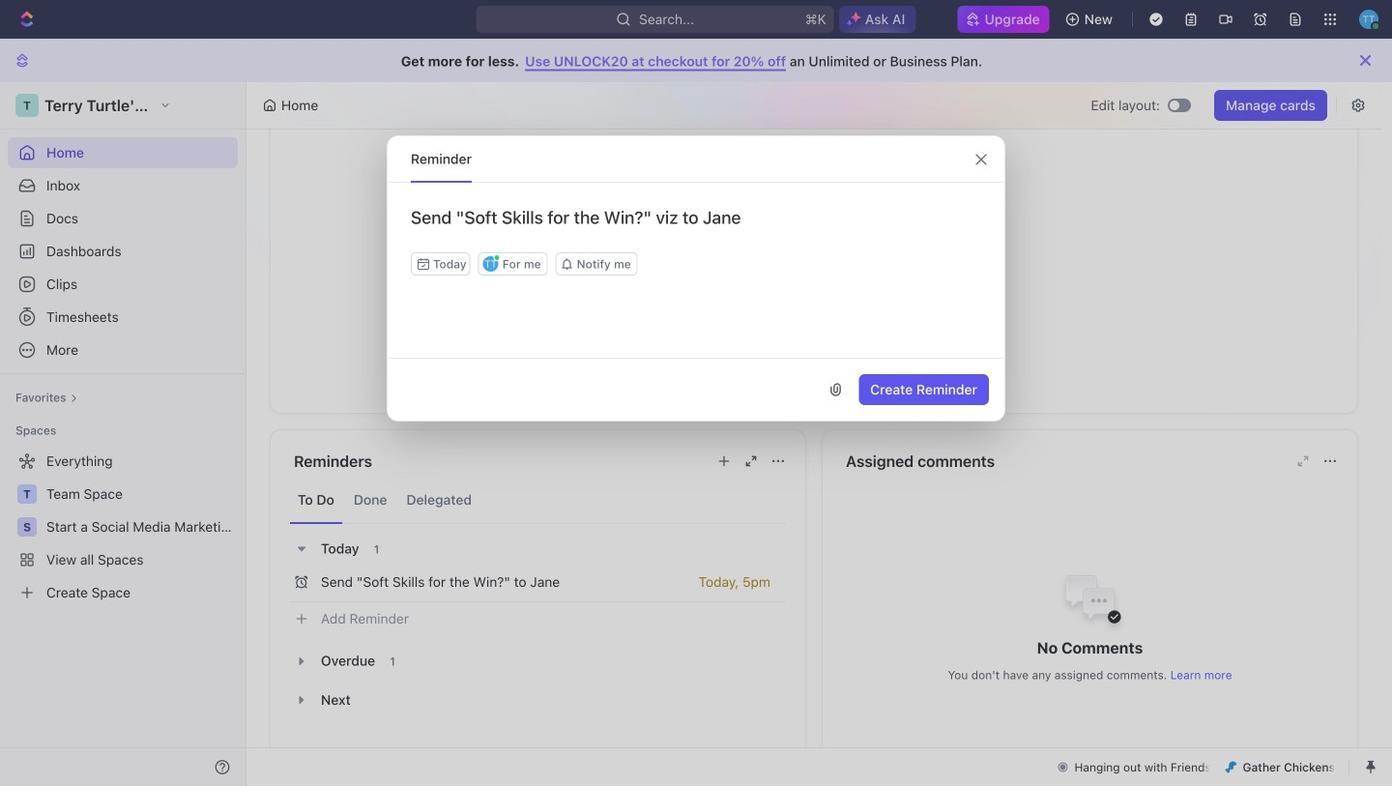Task type: locate. For each thing, give the bounding box(es) containing it.
tab list
[[290, 477, 786, 524]]

dialog
[[387, 135, 1006, 422]]

tree
[[8, 446, 238, 608]]



Task type: vqa. For each thing, say whether or not it's contained in the screenshot.
dialog
yes



Task type: describe. For each thing, give the bounding box(es) containing it.
drumstick bite image
[[1226, 761, 1237, 773]]

Reminder na﻿me or type '/' for commands text field
[[388, 206, 1005, 252]]

tree inside sidebar navigation
[[8, 446, 238, 608]]

sidebar navigation
[[0, 82, 247, 786]]



